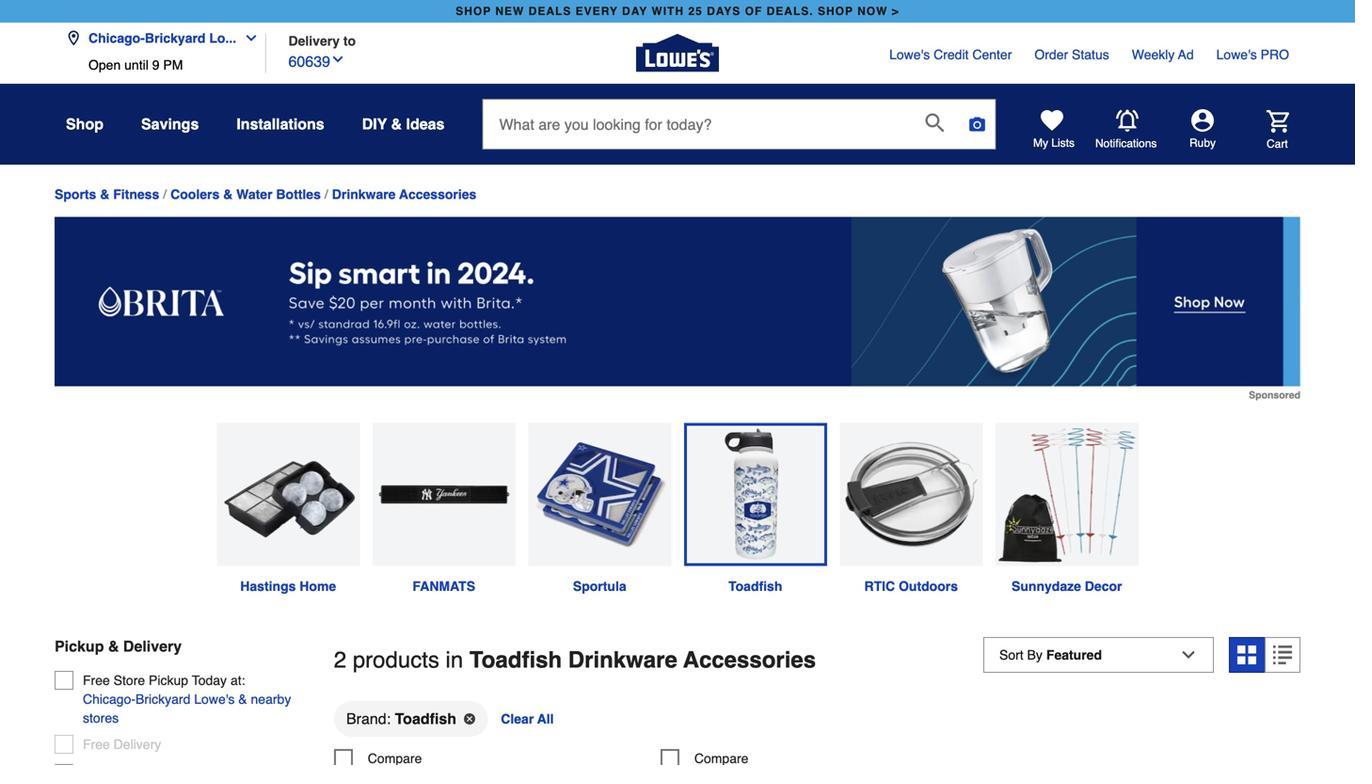 Task type: locate. For each thing, give the bounding box(es) containing it.
brickyard down free store pickup today at: at the bottom left
[[136, 692, 191, 707]]

brickyard for lo...
[[145, 31, 206, 46]]

brickyard up pm
[[145, 31, 206, 46]]

0 vertical spatial accessories
[[399, 187, 477, 202]]

0 vertical spatial chicago-
[[89, 31, 145, 46]]

pickup up the "stores"
[[55, 638, 104, 655]]

5013799877 element
[[661, 749, 749, 765]]

lowe's
[[890, 47, 930, 62], [1217, 47, 1258, 62], [194, 692, 235, 707]]

chicago- up the "stores"
[[83, 692, 136, 707]]

0 vertical spatial drinkware
[[332, 187, 396, 202]]

free
[[83, 673, 110, 688], [83, 737, 110, 752]]

drinkware accessories brand rtic outdoors image
[[840, 423, 983, 566]]

coolers & water bottles link
[[171, 187, 321, 202]]

order status link
[[1035, 45, 1110, 64]]

lowe's left pro on the top of page
[[1217, 47, 1258, 62]]

& inside button
[[391, 115, 402, 133]]

weekly ad
[[1132, 47, 1194, 62]]

stores
[[83, 711, 119, 726]]

0 vertical spatial toadfish
[[729, 579, 783, 594]]

coolers
[[171, 187, 220, 202]]

1 vertical spatial brickyard
[[136, 692, 191, 707]]

2 shop from the left
[[818, 5, 854, 18]]

notifications
[[1096, 137, 1157, 150]]

2 free from the top
[[83, 737, 110, 752]]

lowe's home improvement cart image
[[1267, 110, 1290, 133]]

& down at:
[[238, 692, 247, 707]]

delivery up 60639
[[289, 33, 340, 48]]

delivery down the "stores"
[[114, 737, 161, 752]]

diy & ideas
[[362, 115, 445, 133]]

open until 9 pm
[[89, 57, 183, 72]]

installations
[[237, 115, 325, 133]]

delivery to
[[289, 33, 356, 48]]

list view image
[[1274, 646, 1293, 665]]

drinkware accessories brand hastings home image
[[217, 423, 360, 566]]

lo...
[[209, 31, 236, 46]]

free left store
[[83, 673, 110, 688]]

shop new deals every day with 25 days of deals. shop now > link
[[452, 0, 904, 23]]

chicago-brickyard lo...
[[89, 31, 236, 46]]

free down the "stores"
[[83, 737, 110, 752]]

chevron down image
[[330, 52, 346, 67]]

drinkware accessories link
[[332, 187, 477, 202]]

store
[[114, 673, 145, 688]]

chicago- up open
[[89, 31, 145, 46]]

pro
[[1261, 47, 1290, 62]]

center
[[973, 47, 1012, 62]]

2 vertical spatial delivery
[[114, 737, 161, 752]]

1 vertical spatial free
[[83, 737, 110, 752]]

lowe's home improvement logo image
[[636, 12, 719, 95]]

1 horizontal spatial shop
[[818, 5, 854, 18]]

toadfish
[[729, 579, 783, 594], [470, 647, 562, 673], [395, 710, 457, 728]]

accessories
[[399, 187, 477, 202], [684, 647, 816, 673]]

1 horizontal spatial pickup
[[149, 673, 188, 688]]

chicago- inside the chicago-brickyard lo... button
[[89, 31, 145, 46]]

drinkware down sportula
[[568, 647, 678, 673]]

9
[[152, 57, 160, 72]]

sunnydaze decor link
[[990, 423, 1145, 596]]

open
[[89, 57, 121, 72]]

diy
[[362, 115, 387, 133]]

2 vertical spatial toadfish
[[395, 710, 457, 728]]

toadfish left close circle filled "image"
[[395, 710, 457, 728]]

brickyard inside button
[[145, 31, 206, 46]]

0 horizontal spatial pickup
[[55, 638, 104, 655]]

/
[[163, 187, 167, 202], [325, 187, 328, 202]]

free for free delivery
[[83, 737, 110, 752]]

list box containing brand:
[[334, 700, 1301, 749]]

& right diy
[[391, 115, 402, 133]]

1 vertical spatial drinkware
[[568, 647, 678, 673]]

0 horizontal spatial accessories
[[399, 187, 477, 202]]

lowe's down today
[[194, 692, 235, 707]]

0 horizontal spatial lowe's
[[194, 692, 235, 707]]

credit
[[934, 47, 969, 62]]

0 horizontal spatial /
[[163, 187, 167, 202]]

new
[[496, 5, 525, 18]]

chicago-brickyard lowe's & nearby stores button
[[83, 690, 304, 728]]

savings
[[141, 115, 199, 133]]

0 vertical spatial free
[[83, 673, 110, 688]]

nearby
[[251, 692, 291, 707]]

fanmats link
[[366, 423, 522, 596]]

close circle filled image
[[464, 714, 476, 725]]

chicago- for chicago-brickyard lowe's & nearby stores
[[83, 692, 136, 707]]

lowe's for lowe's credit center
[[890, 47, 930, 62]]

drinkware accessories brand sunnydaze decor image
[[996, 423, 1139, 566]]

delivery up free store pickup today at: at the bottom left
[[123, 638, 182, 655]]

shop left now
[[818, 5, 854, 18]]

sports & fitness link
[[55, 187, 159, 202]]

cart
[[1267, 137, 1289, 150]]

rtic outdoors link
[[834, 423, 990, 596]]

brand:
[[346, 710, 391, 728]]

1 vertical spatial accessories
[[684, 647, 816, 673]]

brickyard
[[145, 31, 206, 46], [136, 692, 191, 707]]

chicago- inside chicago-brickyard lowe's & nearby stores
[[83, 692, 136, 707]]

Search Query text field
[[483, 100, 911, 149]]

/ right bottles
[[325, 187, 328, 202]]

chicago-
[[89, 31, 145, 46], [83, 692, 136, 707]]

fanmats
[[413, 579, 476, 594]]

shop left "new"
[[456, 5, 492, 18]]

brickyard inside chicago-brickyard lowe's & nearby stores
[[136, 692, 191, 707]]

pickup up chicago-brickyard lowe's & nearby stores
[[149, 673, 188, 688]]

delivery
[[289, 33, 340, 48], [123, 638, 182, 655], [114, 737, 161, 752]]

to
[[344, 33, 356, 48]]

1 vertical spatial toadfish
[[470, 647, 562, 673]]

1 horizontal spatial drinkware
[[568, 647, 678, 673]]

cart button
[[1241, 110, 1290, 151]]

1 free from the top
[[83, 673, 110, 688]]

lists
[[1052, 137, 1075, 150]]

decor
[[1085, 579, 1123, 594]]

all
[[538, 712, 554, 727]]

free for free store pickup today at:
[[83, 673, 110, 688]]

sunnydaze decor
[[1012, 579, 1123, 594]]

free delivery
[[83, 737, 161, 752]]

brand: toadfish
[[346, 710, 457, 728]]

1 vertical spatial chicago-
[[83, 692, 136, 707]]

0 horizontal spatial shop
[[456, 5, 492, 18]]

sports
[[55, 187, 96, 202]]

lowe's inside lowe's pro link
[[1217, 47, 1258, 62]]

toadfish down drinkware accessories brand toadfish image
[[729, 579, 783, 594]]

0 vertical spatial pickup
[[55, 638, 104, 655]]

0 vertical spatial brickyard
[[145, 31, 206, 46]]

& right 'sports'
[[100, 187, 110, 202]]

/ right fitness
[[163, 187, 167, 202]]

deals
[[529, 5, 572, 18]]

toadfish up clear
[[470, 647, 562, 673]]

&
[[391, 115, 402, 133], [100, 187, 110, 202], [223, 187, 233, 202], [108, 638, 119, 655], [238, 692, 247, 707]]

5013488815 element
[[334, 749, 422, 765]]

list box
[[334, 700, 1301, 749]]

lowe's inside lowe's credit center link
[[890, 47, 930, 62]]

None search field
[[482, 99, 997, 167]]

sportula
[[573, 579, 627, 594]]

0 horizontal spatial drinkware
[[332, 187, 396, 202]]

status
[[1072, 47, 1110, 62]]

drinkware accessories brand sportula image
[[528, 423, 672, 566]]

1 horizontal spatial toadfish
[[470, 647, 562, 673]]

lowe's left credit
[[890, 47, 930, 62]]

drinkware
[[332, 187, 396, 202], [568, 647, 678, 673]]

chevron down image
[[236, 31, 259, 46]]

ideas
[[406, 115, 445, 133]]

1 horizontal spatial /
[[325, 187, 328, 202]]

1 horizontal spatial lowe's
[[890, 47, 930, 62]]

lowe's for lowe's pro
[[1217, 47, 1258, 62]]

until
[[124, 57, 149, 72]]

drinkware right bottles
[[332, 187, 396, 202]]

& up store
[[108, 638, 119, 655]]

today
[[192, 673, 227, 688]]

location image
[[66, 31, 81, 46]]

& inside chicago-brickyard lowe's & nearby stores
[[238, 692, 247, 707]]

2 horizontal spatial lowe's
[[1217, 47, 1258, 62]]

sportula link
[[522, 423, 678, 596]]



Task type: describe. For each thing, give the bounding box(es) containing it.
deals.
[[767, 5, 814, 18]]

now
[[858, 5, 888, 18]]

chicago- for chicago-brickyard lo...
[[89, 31, 145, 46]]

>
[[892, 5, 900, 18]]

2 horizontal spatial toadfish
[[729, 579, 783, 594]]

order
[[1035, 47, 1069, 62]]

& for delivery
[[108, 638, 119, 655]]

of
[[745, 5, 763, 18]]

sunnydaze
[[1012, 579, 1082, 594]]

shop button
[[66, 107, 104, 141]]

drinkware inside sports & fitness / coolers & water bottles / drinkware accessories
[[332, 187, 396, 202]]

ruby
[[1190, 137, 1216, 150]]

rtic outdoors
[[865, 579, 958, 594]]

in
[[446, 647, 463, 673]]

ruby button
[[1158, 109, 1248, 151]]

drinkware accessories brand fanmats image
[[373, 423, 516, 566]]

lowe's credit center link
[[890, 45, 1012, 64]]

at:
[[231, 673, 245, 688]]

camera image
[[968, 115, 987, 134]]

lowe's home improvement lists image
[[1041, 109, 1064, 132]]

rtic
[[865, 579, 896, 594]]

my
[[1034, 137, 1049, 150]]

0 vertical spatial delivery
[[289, 33, 340, 48]]

savings button
[[141, 107, 199, 141]]

day
[[622, 5, 648, 18]]

days
[[707, 5, 741, 18]]

water
[[236, 187, 273, 202]]

chicago-brickyard lowe's & nearby stores
[[83, 692, 291, 726]]

weekly
[[1132, 47, 1175, 62]]

hastings home
[[240, 579, 336, 594]]

products
[[353, 647, 440, 673]]

lowe's pro
[[1217, 47, 1290, 62]]

grid view image
[[1238, 646, 1257, 665]]

2 products in toadfish drinkware accessories
[[334, 647, 816, 673]]

& left water
[[223, 187, 233, 202]]

search image
[[926, 113, 945, 132]]

diy & ideas button
[[362, 107, 445, 141]]

every
[[576, 5, 618, 18]]

home
[[300, 579, 336, 594]]

bottles
[[276, 187, 321, 202]]

0 horizontal spatial toadfish
[[395, 710, 457, 728]]

clear all
[[501, 712, 554, 727]]

outdoors
[[899, 579, 958, 594]]

& for ideas
[[391, 115, 402, 133]]

25
[[689, 5, 703, 18]]

ad
[[1179, 47, 1194, 62]]

2
[[334, 647, 347, 673]]

pm
[[163, 57, 183, 72]]

1 / from the left
[[163, 187, 167, 202]]

hastings home link
[[210, 423, 366, 596]]

order status
[[1035, 47, 1110, 62]]

lowe's inside chicago-brickyard lowe's & nearby stores
[[194, 692, 235, 707]]

60639 button
[[289, 48, 346, 73]]

my lists
[[1034, 137, 1075, 150]]

lowe's home improvement notification center image
[[1117, 109, 1139, 132]]

advertisement region
[[55, 217, 1301, 401]]

lowe's pro link
[[1217, 45, 1290, 64]]

my lists link
[[1034, 109, 1075, 151]]

with
[[652, 5, 685, 18]]

60639
[[289, 53, 330, 70]]

clear
[[501, 712, 534, 727]]

shop new deals every day with 25 days of deals. shop now >
[[456, 5, 900, 18]]

sports & fitness / coolers & water bottles / drinkware accessories
[[55, 187, 477, 202]]

& for fitness
[[100, 187, 110, 202]]

1 horizontal spatial accessories
[[684, 647, 816, 673]]

1 shop from the left
[[456, 5, 492, 18]]

1 vertical spatial delivery
[[123, 638, 182, 655]]

clear all button
[[499, 700, 556, 738]]

lowe's credit center
[[890, 47, 1012, 62]]

hastings
[[240, 579, 296, 594]]

pickup & delivery
[[55, 638, 182, 655]]

weekly ad link
[[1132, 45, 1194, 64]]

installations button
[[237, 107, 325, 141]]

1 vertical spatial pickup
[[149, 673, 188, 688]]

shop
[[66, 115, 104, 133]]

free store pickup today at:
[[83, 673, 245, 688]]

chicago-brickyard lo... button
[[66, 19, 267, 57]]

fitness
[[113, 187, 159, 202]]

drinkware accessories brand toadfish image
[[684, 423, 827, 566]]

accessories inside sports & fitness / coolers & water bottles / drinkware accessories
[[399, 187, 477, 202]]

2 / from the left
[[325, 187, 328, 202]]

toadfish link
[[678, 423, 834, 596]]

brickyard for lowe's
[[136, 692, 191, 707]]



Task type: vqa. For each thing, say whether or not it's contained in the screenshot.
for
no



